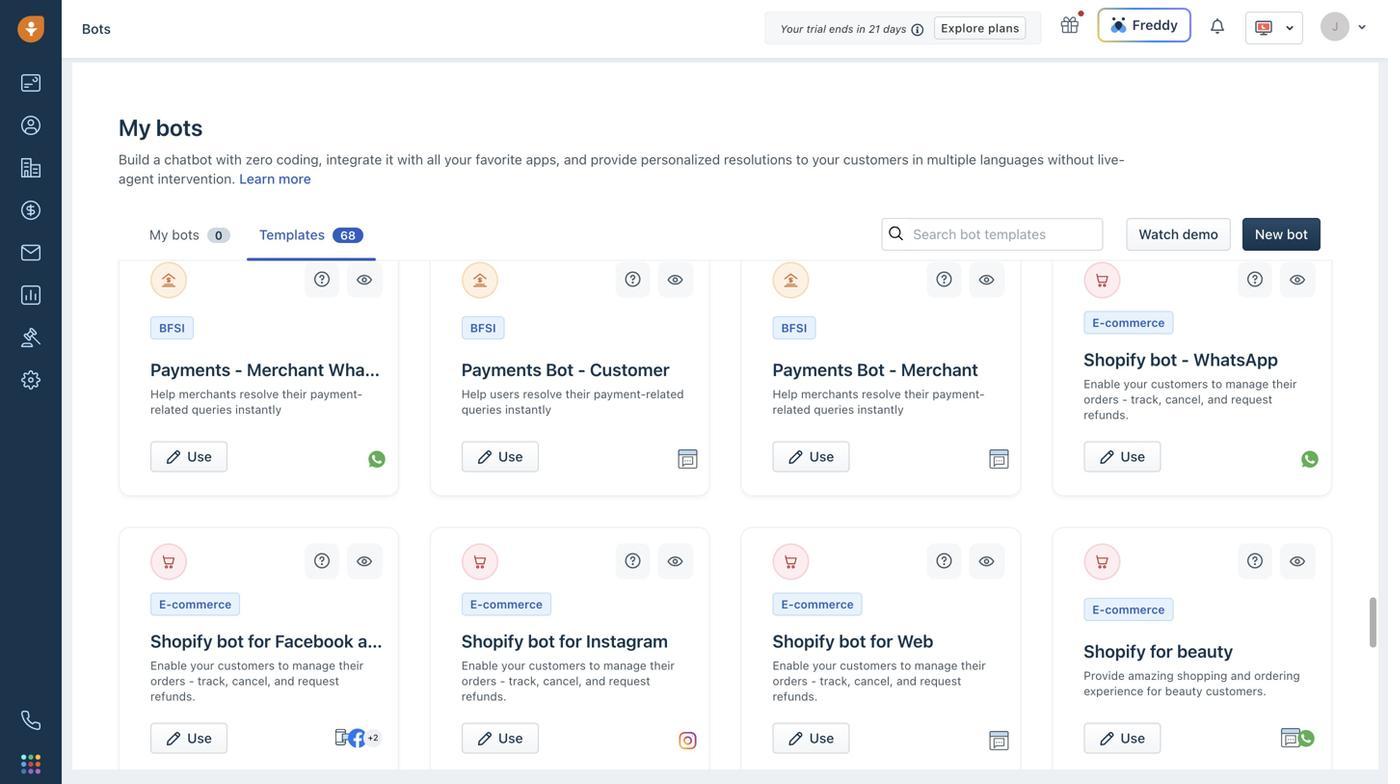 Task type: vqa. For each thing, say whether or not it's contained in the screenshot.
Properties image
yes



Task type: locate. For each thing, give the bounding box(es) containing it.
plans
[[989, 21, 1020, 35]]

your
[[781, 23, 804, 35]]

properties image
[[21, 328, 41, 347]]

phone element
[[12, 701, 50, 740]]

bots
[[82, 21, 111, 37]]

ic_arrow_down image
[[1286, 21, 1295, 35], [1358, 21, 1368, 32]]

in
[[857, 23, 866, 35]]

your trial ends in 21 days
[[781, 23, 907, 35]]

missing translation "unavailable" for locale "en-us" image
[[1255, 18, 1274, 38]]

explore
[[942, 21, 985, 35]]

explore plans button
[[935, 16, 1027, 40]]

ic_info_icon image
[[912, 22, 925, 38]]

freshworks switcher image
[[21, 755, 41, 774]]

trial
[[807, 23, 826, 35]]



Task type: describe. For each thing, give the bounding box(es) containing it.
explore plans
[[942, 21, 1020, 35]]

bell regular image
[[1211, 17, 1227, 35]]

freddy button
[[1098, 8, 1192, 42]]

0 horizontal spatial ic_arrow_down image
[[1286, 21, 1295, 35]]

21
[[869, 23, 881, 35]]

ends
[[829, 23, 854, 35]]

freddy
[[1133, 17, 1179, 33]]

phone image
[[21, 711, 41, 730]]

days
[[884, 23, 907, 35]]

1 horizontal spatial ic_arrow_down image
[[1358, 21, 1368, 32]]



